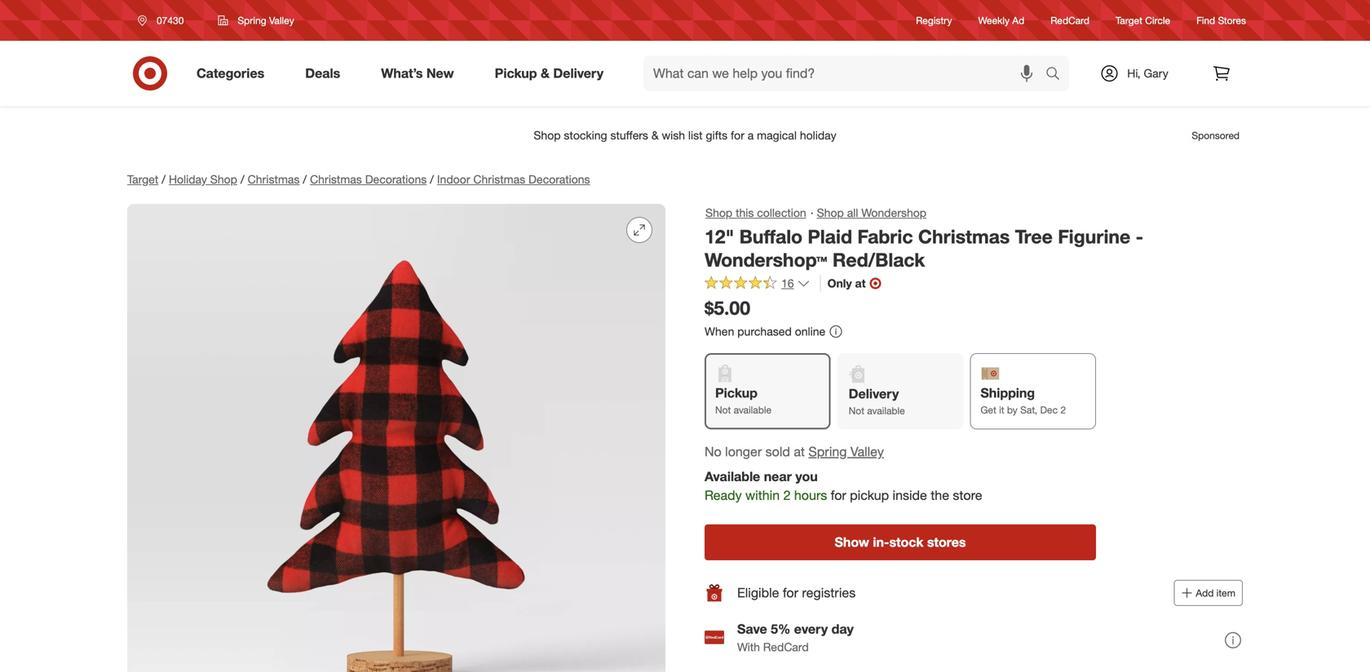 Task type: locate. For each thing, give the bounding box(es) containing it.
target left circle
[[1116, 14, 1143, 26]]

plaid
[[808, 225, 853, 248]]

0 horizontal spatial 2
[[784, 487, 791, 503]]

indoor
[[437, 172, 470, 186]]

/ right "christmas" link
[[303, 172, 307, 186]]

you
[[796, 469, 818, 485]]

shop for shop this collection
[[706, 206, 733, 220]]

target / holiday shop / christmas / christmas decorations / indoor christmas decorations
[[127, 172, 590, 186]]

0 vertical spatial target
[[1116, 14, 1143, 26]]

1 horizontal spatial valley
[[851, 444, 884, 460]]

eligible
[[738, 585, 779, 601]]

available up longer
[[734, 404, 772, 416]]

0 horizontal spatial not
[[716, 404, 731, 416]]

0 horizontal spatial at
[[794, 444, 805, 460]]

/ right target link on the top of page
[[162, 172, 166, 186]]

-
[[1136, 225, 1144, 248]]

wondershop
[[862, 206, 927, 220]]

pickup up longer
[[716, 385, 758, 401]]

07430
[[157, 14, 184, 27]]

the
[[931, 487, 950, 503]]

near
[[764, 469, 792, 485]]

1 horizontal spatial for
[[831, 487, 847, 503]]

redcard right ad
[[1051, 14, 1090, 26]]

at right only
[[855, 276, 866, 290]]

shop right holiday on the top left
[[210, 172, 237, 186]]

find
[[1197, 14, 1216, 26]]

2 inside available near you ready within 2 hours for pickup inside the store
[[784, 487, 791, 503]]

pickup inside pickup not available
[[716, 385, 758, 401]]

delivery inside delivery not available
[[849, 386, 899, 402]]

christmas left tree on the right top
[[919, 225, 1010, 248]]

spring valley
[[238, 14, 294, 27]]

1 horizontal spatial at
[[855, 276, 866, 290]]

at right sold
[[794, 444, 805, 460]]

target inside target circle link
[[1116, 14, 1143, 26]]

available for pickup
[[734, 404, 772, 416]]

shop up the 12"
[[706, 206, 733, 220]]

sold
[[766, 444, 790, 460]]

not inside pickup not available
[[716, 404, 731, 416]]

available inside pickup not available
[[734, 404, 772, 416]]

target
[[1116, 14, 1143, 26], [127, 172, 159, 186]]

pickup left &
[[495, 65, 537, 81]]

when purchased online
[[705, 324, 826, 338]]

for right the eligible
[[783, 585, 799, 601]]

1 horizontal spatial target
[[1116, 14, 1143, 26]]

0 vertical spatial spring
[[238, 14, 267, 27]]

spring up "categories" link
[[238, 14, 267, 27]]

stores
[[928, 534, 966, 550]]

delivery up spring valley button
[[849, 386, 899, 402]]

find stores link
[[1197, 13, 1247, 27]]

/ left "christmas" link
[[241, 172, 244, 186]]

delivery not available
[[849, 386, 905, 417]]

available up spring valley button
[[868, 405, 905, 417]]

new
[[427, 65, 454, 81]]

valley up deals "link"
[[269, 14, 294, 27]]

christmas right "christmas" link
[[310, 172, 362, 186]]

available
[[734, 404, 772, 416], [868, 405, 905, 417]]

0 horizontal spatial target
[[127, 172, 159, 186]]

day
[[832, 621, 854, 637]]

redcard inside save 5% every day with redcard
[[763, 640, 809, 654]]

pickup for &
[[495, 65, 537, 81]]

1 vertical spatial at
[[794, 444, 805, 460]]

1 horizontal spatial pickup
[[716, 385, 758, 401]]

1 vertical spatial delivery
[[849, 386, 899, 402]]

deals
[[305, 65, 340, 81]]

1 vertical spatial for
[[783, 585, 799, 601]]

1 vertical spatial target
[[127, 172, 159, 186]]

categories link
[[183, 55, 285, 91]]

pickup for not
[[716, 385, 758, 401]]

1 horizontal spatial 2
[[1061, 404, 1066, 416]]

2 decorations from the left
[[529, 172, 590, 186]]

shop left 'all'
[[817, 206, 844, 220]]

spring inside dropdown button
[[238, 14, 267, 27]]

$5.00
[[705, 297, 751, 319]]

1 vertical spatial redcard
[[763, 640, 809, 654]]

1 horizontal spatial not
[[849, 405, 865, 417]]

1 horizontal spatial shop
[[706, 206, 733, 220]]

0 horizontal spatial valley
[[269, 14, 294, 27]]

within
[[746, 487, 780, 503]]

figurine
[[1058, 225, 1131, 248]]

shipping
[[981, 385, 1035, 401]]

1 horizontal spatial available
[[868, 405, 905, 417]]

at
[[855, 276, 866, 290], [794, 444, 805, 460]]

hi, gary
[[1128, 66, 1169, 80]]

3 / from the left
[[303, 172, 307, 186]]

0 vertical spatial 2
[[1061, 404, 1066, 416]]

0 vertical spatial redcard
[[1051, 14, 1090, 26]]

pickup not available
[[716, 385, 772, 416]]

2
[[1061, 404, 1066, 416], [784, 487, 791, 503]]

registries
[[802, 585, 856, 601]]

hours
[[795, 487, 827, 503]]

all
[[847, 206, 859, 220]]

weekly ad
[[979, 14, 1025, 26]]

2 / from the left
[[241, 172, 244, 186]]

0 horizontal spatial for
[[783, 585, 799, 601]]

with
[[738, 640, 760, 654]]

redcard down 5%
[[763, 640, 809, 654]]

/ left indoor
[[430, 172, 434, 186]]

when
[[705, 324, 735, 338]]

christmas decorations link
[[310, 172, 427, 186]]

2 down near
[[784, 487, 791, 503]]

not up spring valley button
[[849, 405, 865, 417]]

0 horizontal spatial available
[[734, 404, 772, 416]]

online
[[795, 324, 826, 338]]

valley inside dropdown button
[[269, 14, 294, 27]]

every
[[794, 621, 828, 637]]

4 / from the left
[[430, 172, 434, 186]]

inside
[[893, 487, 927, 503]]

0 vertical spatial pickup
[[495, 65, 537, 81]]

pickup
[[495, 65, 537, 81], [716, 385, 758, 401]]

add item button
[[1174, 580, 1243, 606]]

valley up available near you ready within 2 hours for pickup inside the store
[[851, 444, 884, 460]]

for right hours
[[831, 487, 847, 503]]

1 vertical spatial valley
[[851, 444, 884, 460]]

redcard
[[1051, 14, 1090, 26], [763, 640, 809, 654]]

0 vertical spatial valley
[[269, 14, 294, 27]]

available inside delivery not available
[[868, 405, 905, 417]]

only
[[828, 276, 852, 290]]

add
[[1196, 587, 1214, 599]]

1 horizontal spatial delivery
[[849, 386, 899, 402]]

tree
[[1015, 225, 1053, 248]]

1 horizontal spatial decorations
[[529, 172, 590, 186]]

spring
[[238, 14, 267, 27], [809, 444, 847, 460]]

16
[[782, 276, 794, 290]]

target link
[[127, 172, 159, 186]]

valley
[[269, 14, 294, 27], [851, 444, 884, 460]]

12&#34; buffalo plaid fabric christmas tree figurine - wondershop&#8482; red/black, 1 of 6 image
[[127, 204, 666, 672]]

0 horizontal spatial spring
[[238, 14, 267, 27]]

2 inside shipping get it by sat, dec 2
[[1061, 404, 1066, 416]]

registry
[[916, 14, 953, 26]]

gary
[[1144, 66, 1169, 80]]

12" buffalo plaid fabric christmas tree figurine - wondershop™ red/black
[[705, 225, 1144, 271]]

1 vertical spatial pickup
[[716, 385, 758, 401]]

christmas
[[248, 172, 300, 186], [310, 172, 362, 186], [474, 172, 526, 186], [919, 225, 1010, 248]]

delivery right &
[[553, 65, 604, 81]]

0 horizontal spatial decorations
[[365, 172, 427, 186]]

1 vertical spatial spring
[[809, 444, 847, 460]]

0 vertical spatial delivery
[[553, 65, 604, 81]]

2 right dec
[[1061, 404, 1066, 416]]

not
[[716, 404, 731, 416], [849, 405, 865, 417]]

decorations
[[365, 172, 427, 186], [529, 172, 590, 186]]

1 horizontal spatial redcard
[[1051, 14, 1090, 26]]

it
[[1000, 404, 1005, 416]]

for
[[831, 487, 847, 503], [783, 585, 799, 601]]

/
[[162, 172, 166, 186], [241, 172, 244, 186], [303, 172, 307, 186], [430, 172, 434, 186]]

target left holiday on the top left
[[127, 172, 159, 186]]

0 horizontal spatial delivery
[[553, 65, 604, 81]]

0 vertical spatial for
[[831, 487, 847, 503]]

available for delivery
[[868, 405, 905, 417]]

not up no
[[716, 404, 731, 416]]

1 vertical spatial 2
[[784, 487, 791, 503]]

show in-stock stores
[[835, 534, 966, 550]]

shop this collection
[[706, 206, 807, 220]]

0 horizontal spatial redcard
[[763, 640, 809, 654]]

0 vertical spatial at
[[855, 276, 866, 290]]

what's new link
[[367, 55, 475, 91]]

what's new
[[381, 65, 454, 81]]

0 horizontal spatial pickup
[[495, 65, 537, 81]]

not inside delivery not available
[[849, 405, 865, 417]]

spring up you
[[809, 444, 847, 460]]

2 horizontal spatial shop
[[817, 206, 844, 220]]



Task type: vqa. For each thing, say whether or not it's contained in the screenshot.
the left it's
no



Task type: describe. For each thing, give the bounding box(es) containing it.
ad
[[1013, 14, 1025, 26]]

available near you ready within 2 hours for pickup inside the store
[[705, 469, 983, 503]]

pickup
[[850, 487, 889, 503]]

save 5% every day with redcard
[[738, 621, 854, 654]]

stores
[[1218, 14, 1247, 26]]

weekly ad link
[[979, 13, 1025, 27]]

12"
[[705, 225, 734, 248]]

christmas right indoor
[[474, 172, 526, 186]]

longer
[[725, 444, 762, 460]]

advertisement region
[[114, 116, 1256, 155]]

in-
[[873, 534, 890, 550]]

red/black
[[833, 249, 925, 271]]

indoor christmas decorations link
[[437, 172, 590, 186]]

this
[[736, 206, 754, 220]]

fabric
[[858, 225, 913, 248]]

find stores
[[1197, 14, 1247, 26]]

not for delivery
[[849, 405, 865, 417]]

target circle
[[1116, 14, 1171, 26]]

spring valley button
[[208, 6, 305, 35]]

not for pickup
[[716, 404, 731, 416]]

search button
[[1039, 55, 1078, 95]]

circle
[[1146, 14, 1171, 26]]

shop this collection link
[[705, 204, 807, 222]]

only at
[[828, 276, 866, 290]]

item
[[1217, 587, 1236, 599]]

store
[[953, 487, 983, 503]]

christmas right holiday shop link
[[248, 172, 300, 186]]

pickup & delivery link
[[481, 55, 624, 91]]

1 decorations from the left
[[365, 172, 427, 186]]

pickup & delivery
[[495, 65, 604, 81]]

holiday shop link
[[169, 172, 237, 186]]

shop for shop all wondershop
[[817, 206, 844, 220]]

target circle link
[[1116, 13, 1171, 27]]

sat,
[[1021, 404, 1038, 416]]

hi,
[[1128, 66, 1141, 80]]

ready
[[705, 487, 742, 503]]

weekly
[[979, 14, 1010, 26]]

available
[[705, 469, 761, 485]]

1 horizontal spatial spring
[[809, 444, 847, 460]]

collection
[[757, 206, 807, 220]]

shop all wondershop
[[817, 206, 927, 220]]

purchased
[[738, 324, 792, 338]]

christmas inside 12" buffalo plaid fabric christmas tree figurine - wondershop™ red/black
[[919, 225, 1010, 248]]

for inside available near you ready within 2 hours for pickup inside the store
[[831, 487, 847, 503]]

save
[[738, 621, 767, 637]]

5%
[[771, 621, 791, 637]]

1 / from the left
[[162, 172, 166, 186]]

target for target / holiday shop / christmas / christmas decorations / indoor christmas decorations
[[127, 172, 159, 186]]

dec
[[1041, 404, 1058, 416]]

spring valley button
[[809, 442, 884, 461]]

show in-stock stores button
[[705, 525, 1097, 560]]

07430 button
[[127, 6, 201, 35]]

buffalo
[[740, 225, 803, 248]]

16 link
[[705, 275, 811, 294]]

eligible for registries
[[738, 585, 856, 601]]

target for target circle
[[1116, 14, 1143, 26]]

What can we help you find? suggestions appear below search field
[[644, 55, 1050, 91]]

no
[[705, 444, 722, 460]]

holiday
[[169, 172, 207, 186]]

wondershop™
[[705, 249, 828, 271]]

no longer sold at spring valley
[[705, 444, 884, 460]]

registry link
[[916, 13, 953, 27]]

0 horizontal spatial shop
[[210, 172, 237, 186]]

get
[[981, 404, 997, 416]]

christmas link
[[248, 172, 300, 186]]

show
[[835, 534, 870, 550]]

by
[[1008, 404, 1018, 416]]

&
[[541, 65, 550, 81]]

shipping get it by sat, dec 2
[[981, 385, 1066, 416]]

deals link
[[291, 55, 361, 91]]

what's
[[381, 65, 423, 81]]

categories
[[197, 65, 265, 81]]

search
[[1039, 67, 1078, 83]]

stock
[[890, 534, 924, 550]]



